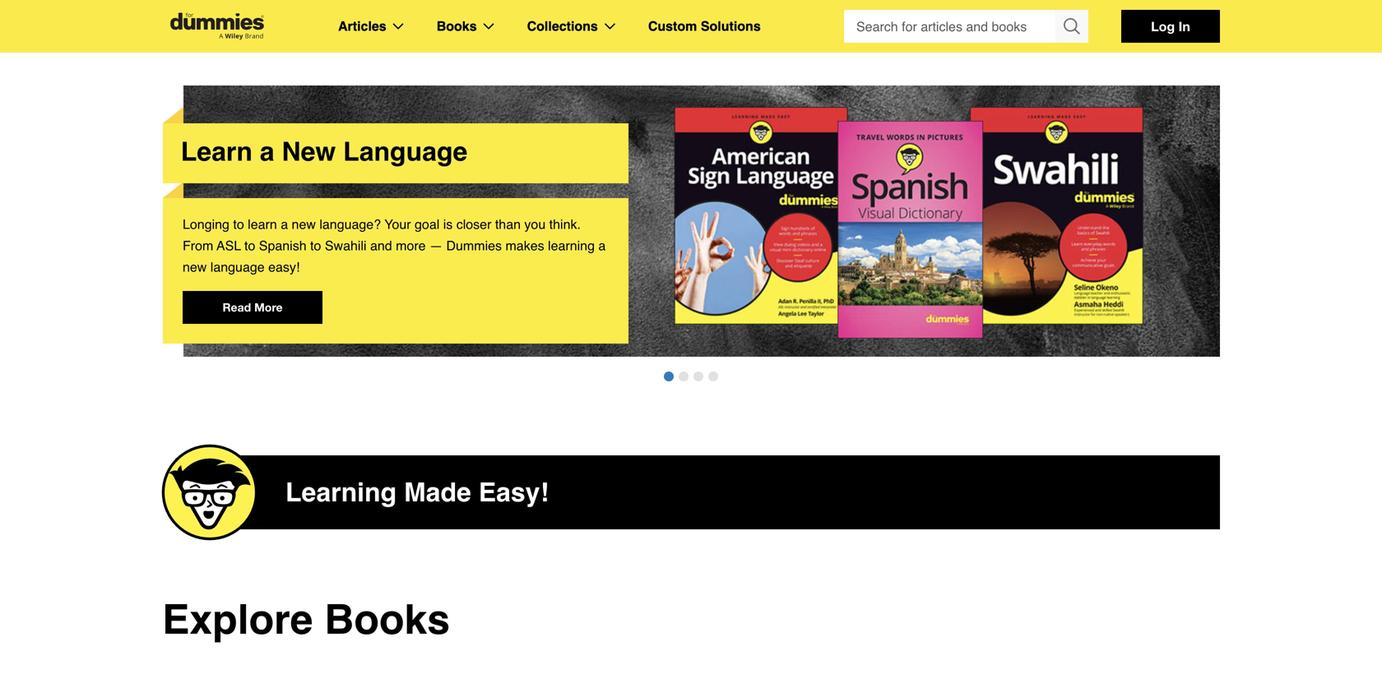 Task type: vqa. For each thing, say whether or not it's contained in the screenshot.
View
no



Task type: describe. For each thing, give the bounding box(es) containing it.
logo image
[[162, 13, 272, 40]]

think.
[[550, 217, 581, 232]]

custom solutions link
[[648, 16, 761, 37]]

select a slide to display element
[[321, 364, 1062, 390]]

than
[[495, 217, 521, 232]]

learning
[[286, 478, 397, 508]]

log in link
[[1122, 10, 1221, 43]]

is
[[443, 217, 453, 232]]

more
[[396, 238, 426, 254]]

learn a new language list item
[[163, 86, 1242, 357]]

2 horizontal spatial a
[[599, 238, 606, 254]]

open article categories image
[[393, 23, 404, 30]]

language?
[[320, 217, 381, 232]]

custom solutions
[[648, 19, 761, 34]]

in
[[1179, 19, 1191, 34]]

0 vertical spatial books
[[437, 19, 477, 34]]

longing to learn a new language? your goal is closer than you think. from asl to spanish to swahili and more — dummies makes learning a new language easy!
[[183, 217, 606, 275]]

log
[[1152, 19, 1176, 34]]

2 horizontal spatial to
[[310, 238, 321, 254]]

log in
[[1152, 19, 1191, 34]]

swahili
[[325, 238, 367, 254]]

new
[[282, 137, 336, 167]]

your
[[385, 217, 411, 232]]

open book categories image
[[484, 23, 494, 30]]

0 horizontal spatial to
[[233, 217, 244, 232]]

more
[[254, 301, 283, 314]]

read more
[[223, 301, 283, 314]]

custom
[[648, 19, 698, 34]]

1 vertical spatial books
[[325, 597, 450, 644]]

read more link
[[183, 291, 323, 324]]

easy!
[[268, 260, 300, 275]]

spanish
[[259, 238, 307, 254]]

1 horizontal spatial to
[[244, 238, 255, 254]]

0 vertical spatial a
[[260, 137, 275, 167]]

longing
[[183, 217, 230, 232]]

and
[[370, 238, 392, 254]]



Task type: locate. For each thing, give the bounding box(es) containing it.
made
[[404, 478, 472, 508]]

explore books
[[162, 597, 450, 644]]

Search for articles and books text field
[[845, 10, 1058, 43]]

to right the asl
[[244, 238, 255, 254]]

new
[[292, 217, 316, 232], [183, 260, 207, 275]]

a up spanish
[[281, 217, 288, 232]]

1 horizontal spatial a
[[281, 217, 288, 232]]

solutions
[[701, 19, 761, 34]]

—
[[430, 238, 443, 254]]

1 horizontal spatial new
[[292, 217, 316, 232]]

learning
[[548, 238, 595, 254]]

easy!
[[479, 478, 549, 508]]

closer
[[457, 217, 492, 232]]

0 horizontal spatial new
[[183, 260, 207, 275]]

new down from
[[183, 260, 207, 275]]

books
[[437, 19, 477, 34], [325, 597, 450, 644]]

explore
[[162, 597, 313, 644]]

language
[[343, 137, 468, 167]]

collections
[[527, 19, 598, 34]]

open collections list image
[[605, 23, 616, 30]]

0 vertical spatial new
[[292, 217, 316, 232]]

learn
[[181, 137, 253, 167]]

asl
[[217, 238, 241, 254]]

dummies
[[447, 238, 502, 254]]

you
[[525, 217, 546, 232]]

goal
[[415, 217, 440, 232]]

a left new
[[260, 137, 275, 167]]

1 vertical spatial a
[[281, 217, 288, 232]]

learning made easy!
[[286, 478, 549, 508]]

2 vertical spatial a
[[599, 238, 606, 254]]

from
[[183, 238, 213, 254]]

a
[[260, 137, 275, 167], [281, 217, 288, 232], [599, 238, 606, 254]]

group
[[845, 10, 1089, 43]]

to
[[233, 217, 244, 232], [244, 238, 255, 254], [310, 238, 321, 254]]

articles
[[338, 19, 387, 34]]

language
[[211, 260, 265, 275]]

learn a new language region
[[162, 86, 1242, 390]]

1 vertical spatial new
[[183, 260, 207, 275]]

to up the asl
[[233, 217, 244, 232]]

learn
[[248, 217, 277, 232]]

0 horizontal spatial a
[[260, 137, 275, 167]]

to left swahili
[[310, 238, 321, 254]]

makes
[[506, 238, 545, 254]]

a right learning
[[599, 238, 606, 254]]

read
[[223, 301, 251, 314]]

learn a new language
[[181, 137, 468, 167]]

new up spanish
[[292, 217, 316, 232]]



